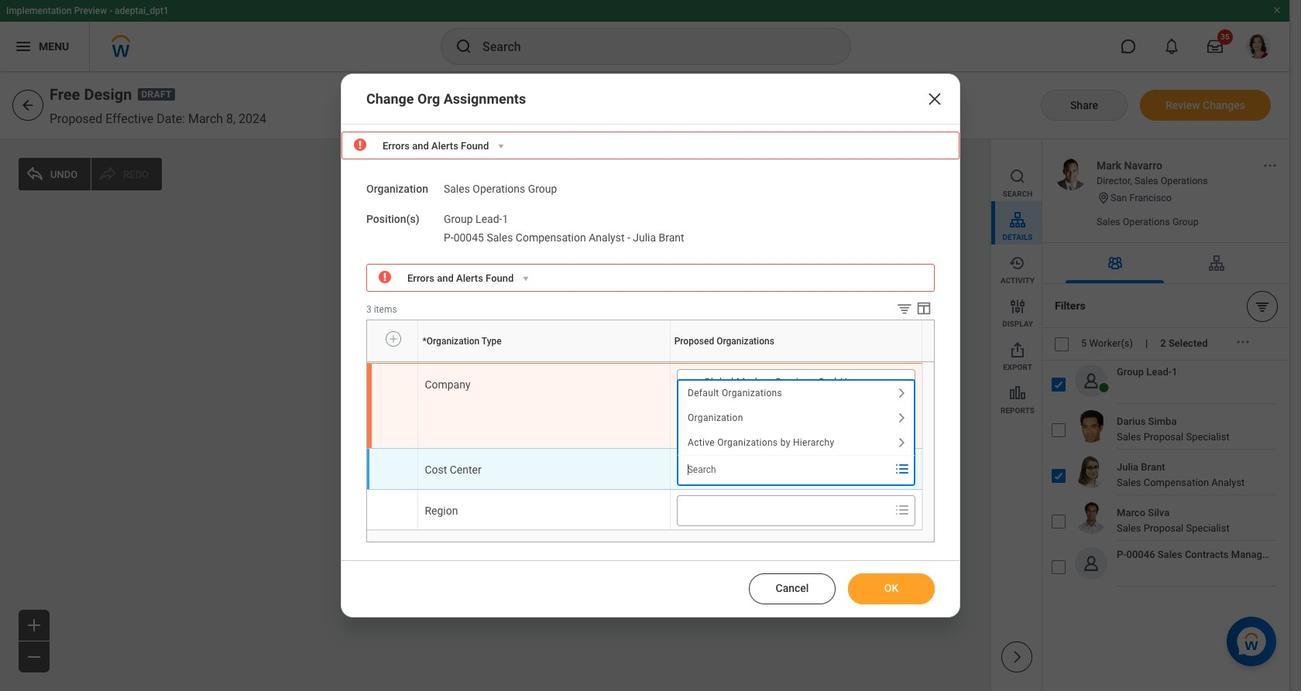 Task type: describe. For each thing, give the bounding box(es) containing it.
change
[[366, 91, 414, 107]]

group lead-1 inside items selected list
[[444, 213, 508, 225]]

- inside items selected list
[[627, 232, 630, 244]]

reports
[[1001, 407, 1035, 415]]

00045
[[454, 232, 484, 244]]

0
[[567, 257, 572, 268]]

activity
[[1001, 277, 1035, 285]]

row element containing cost center
[[367, 449, 922, 490]]

errors and alerts found for caret down icon
[[408, 273, 514, 284]]

manager
[[1232, 549, 1272, 561]]

0 horizontal spatial org chart image
[[554, 257, 565, 268]]

0 horizontal spatial san
[[565, 234, 581, 245]]

design
[[84, 85, 132, 104]]

plus image
[[25, 617, 43, 635]]

by
[[780, 437, 791, 448]]

san francisco for location image to the top
[[1111, 192, 1172, 203]]

close environment banner image
[[1273, 5, 1282, 15]]

organizations for active
[[717, 437, 778, 448]]

p- for 00046
[[1117, 549, 1127, 561]]

global modern services sp. z.o.o. (poland)
[[704, 412, 833, 437]]

proposed for proposed organizations
[[675, 336, 714, 347]]

00046
[[1127, 549, 1156, 561]]

2 selected
[[1161, 338, 1208, 350]]

region
[[425, 505, 458, 517]]

2
[[1161, 338, 1167, 350]]

review
[[1166, 99, 1201, 111]]

1 horizontal spatial org chart image
[[1207, 254, 1226, 273]]

1 prompts image from the top
[[893, 460, 912, 479]]

export
[[1003, 363, 1033, 372]]

contact card matrix manager image
[[1106, 254, 1125, 273]]

julia brant sales compensation analyst
[[1117, 462, 1245, 489]]

analyst for p-00045 sales compensation analyst - julia brant
[[589, 232, 625, 244]]

sales inside darius simba sales proposal specialist
[[1117, 432, 1142, 443]]

errors for the exclamation icon corresponding to caret down icon
[[408, 273, 435, 284]]

1 vertical spatial 1
[[1172, 366, 1178, 378]]

group down worker(s)
[[1117, 366, 1144, 378]]

organization up the company
[[427, 336, 480, 347]]

brant inside julia brant sales compensation analyst
[[1141, 462, 1166, 473]]

related actions image
[[869, 379, 879, 390]]

cancel
[[776, 583, 809, 595]]

contracts
[[1185, 549, 1229, 561]]

row element containing region
[[367, 490, 922, 530]]

chevron right small image for default organizations
[[892, 384, 911, 403]]

found for caret down image
[[461, 140, 489, 152]]

assignments
[[444, 91, 526, 107]]

implementation preview -   adeptai_dpt1
[[6, 5, 169, 16]]

1 vertical spatial group lead-1
[[1117, 366, 1178, 378]]

proposed effective date: march 8, 2024
[[50, 112, 267, 126]]

default
[[688, 388, 719, 399]]

group down mark navarro director, sales operations
[[1173, 216, 1199, 228]]

sales inside items selected list
[[487, 232, 513, 244]]

items selected for proposed organizations list box
[[678, 372, 892, 442]]

navarro
[[1125, 160, 1163, 172]]

free
[[50, 85, 80, 104]]

darius
[[1117, 416, 1146, 428]]

filter image
[[1255, 299, 1271, 314]]

(austria)
[[704, 390, 745, 402]]

proposal for marco silva
[[1144, 523, 1184, 535]]

p- for 00045
[[444, 232, 454, 244]]

0 horizontal spatial related actions image
[[1236, 335, 1251, 351]]

p-00045 sales compensation analyst - julia brant
[[444, 232, 685, 244]]

8,
[[226, 112, 236, 126]]

(poland)
[[733, 426, 773, 437]]

company
[[425, 379, 471, 391]]

date:
[[157, 112, 185, 126]]

inbox large image
[[1208, 39, 1223, 54]]

ok
[[885, 583, 899, 595]]

specialist for marco silva sales proposal specialist
[[1187, 523, 1230, 535]]

3 items
[[366, 305, 397, 315]]

operations down mark navarro director, sales operations
[[1123, 216, 1170, 228]]

effective
[[106, 112, 154, 126]]

p-00045 sales compensation analyst - julia brant element
[[444, 229, 685, 244]]

select to filter grid data image
[[896, 301, 913, 317]]

sales inside the marco silva sales proposal specialist
[[1117, 523, 1142, 535]]

x small image
[[685, 413, 701, 428]]

found for caret down icon
[[486, 273, 514, 284]]

san francisco for the left location image
[[565, 234, 623, 245]]

review changes
[[1166, 99, 1246, 111]]

5 worker(s)
[[1082, 338, 1134, 350]]

exclamation image for caret down image
[[354, 139, 365, 151]]

specialist for darius simba sales proposal specialist
[[1187, 432, 1230, 443]]

share button
[[1041, 90, 1128, 121]]

proposed organizations
[[675, 336, 775, 347]]

cost center
[[425, 464, 482, 476]]

1 horizontal spatial san
[[1111, 192, 1128, 203]]

2024
[[239, 112, 267, 126]]

1 horizontal spatial lead-
[[1147, 366, 1172, 378]]

alerts for caret down icon
[[456, 273, 483, 284]]

center
[[450, 464, 482, 476]]

items selected list
[[444, 210, 709, 246]]

caret down image
[[521, 274, 532, 284]]

modern for z.o.o.
[[737, 412, 773, 424]]

chevron right small image for active organizations by hierarchy
[[892, 434, 911, 452]]

implementation
[[6, 5, 72, 16]]

compensation for brant
[[1144, 477, 1210, 489]]

|
[[1146, 338, 1148, 350]]

redo
[[123, 169, 149, 180]]

profile logan mcneil element
[[1237, 29, 1281, 64]]

organization type button
[[419, 362, 426, 363]]

worker(s)
[[1090, 338, 1134, 350]]

sales up group lead-1 element
[[444, 183, 470, 195]]

sales operations group element
[[444, 180, 557, 195]]

marco
[[1117, 507, 1146, 519]]

draft
[[141, 89, 172, 100]]

undo
[[50, 169, 78, 180]]

5 for 5
[[644, 257, 649, 268]]

1 horizontal spatial related actions image
[[1263, 158, 1278, 174]]

changes
[[1203, 99, 1246, 111]]

alerts for caret down image
[[432, 140, 459, 152]]

z.o.o.
[[704, 426, 730, 437]]

caret down image
[[496, 141, 507, 152]]

global for (austria)
[[704, 376, 734, 388]]

preview
[[74, 5, 107, 16]]

organizations for proposed
[[717, 336, 775, 347]]

francisco for the left location image
[[583, 234, 623, 245]]

modern for (austria)
[[737, 376, 773, 388]]

default organizations
[[688, 388, 782, 399]]

compensation for 00045
[[516, 232, 586, 244]]

gmbh
[[818, 376, 848, 388]]

group lead-1 element
[[444, 210, 508, 225]]

operations inside mark navarro director, sales operations
[[1161, 175, 1208, 187]]

global modern services gmbh (austria) element
[[704, 375, 860, 403]]

click to view/edit grid preferences image
[[916, 300, 933, 317]]

plus image
[[388, 332, 399, 346]]



Task type: locate. For each thing, give the bounding box(es) containing it.
3 chevron right small image from the top
[[892, 434, 911, 452]]

share
[[1071, 99, 1099, 111]]

1 vertical spatial julia
[[1117, 462, 1139, 473]]

0 horizontal spatial 5
[[644, 257, 649, 268]]

compensation inside julia brant sales compensation analyst
[[1144, 477, 1210, 489]]

and for caret down icon
[[437, 273, 454, 284]]

modern up the (poland)
[[737, 412, 773, 424]]

global inside global modern services sp. z.o.o. (poland)
[[704, 412, 734, 424]]

- right preview
[[109, 5, 112, 16]]

1 vertical spatial san
[[565, 234, 581, 245]]

1 vertical spatial proposal
[[1144, 523, 1184, 535]]

modern
[[737, 376, 773, 388], [737, 412, 773, 424]]

errors for the exclamation icon associated with caret down image
[[383, 140, 410, 152]]

org chart image
[[1207, 254, 1226, 273], [554, 257, 565, 268]]

found left caret down icon
[[486, 273, 514, 284]]

1 vertical spatial analyst
[[1212, 477, 1245, 489]]

0 horizontal spatial julia
[[633, 232, 656, 244]]

proposal inside darius simba sales proposal specialist
[[1144, 432, 1184, 443]]

group
[[528, 183, 557, 195], [444, 213, 473, 225], [1173, 216, 1199, 228], [1117, 366, 1144, 378]]

1 vertical spatial related actions image
[[1236, 335, 1251, 351]]

undo r image
[[99, 165, 117, 184]]

francisco for location image to the top
[[1130, 192, 1172, 203]]

0 horizontal spatial brant
[[659, 232, 685, 244]]

analyst up contact card matrix manager image
[[589, 232, 625, 244]]

1 vertical spatial errors and alerts found
[[408, 273, 514, 284]]

position(s)
[[366, 213, 420, 225]]

francisco down mark navarro director, sales operations
[[1130, 192, 1172, 203]]

3 row element from the top
[[367, 449, 922, 490]]

1 horizontal spatial compensation
[[1144, 477, 1210, 489]]

lead- inside items selected list
[[476, 213, 502, 225]]

1 vertical spatial errors
[[408, 273, 435, 284]]

5 right contact card matrix manager image
[[644, 257, 649, 268]]

brant inside p-00045 sales compensation analyst - julia brant element
[[659, 232, 685, 244]]

group lead-1 up 00045
[[444, 213, 508, 225]]

group up items selected list at top
[[528, 183, 557, 195]]

0 vertical spatial specialist
[[1187, 432, 1230, 443]]

1 vertical spatial location image
[[554, 234, 565, 245]]

0 vertical spatial user image
[[1081, 371, 1102, 391]]

user image
[[1081, 371, 1102, 391], [1081, 554, 1102, 574]]

exclamation image
[[354, 139, 365, 151], [379, 272, 390, 284]]

organizations
[[717, 336, 775, 347], [674, 362, 679, 363], [722, 388, 782, 399], [717, 437, 778, 448]]

director,
[[1097, 175, 1133, 187]]

errors and alerts found
[[383, 140, 489, 152], [408, 273, 514, 284]]

details
[[1003, 233, 1033, 242]]

1 proposed organizations field from the top
[[678, 456, 889, 484]]

0 vertical spatial group lead-1
[[444, 213, 508, 225]]

operations down navarro at the top right of page
[[1161, 175, 1208, 187]]

0 vertical spatial and
[[412, 140, 429, 152]]

sales down director,
[[1097, 216, 1121, 228]]

0 vertical spatial 1
[[502, 213, 508, 225]]

specialist up julia brant sales compensation analyst at the right of the page
[[1187, 432, 1230, 443]]

cancel button
[[749, 574, 836, 605]]

1 vertical spatial prompts image
[[893, 501, 912, 520]]

errors and alerts found down 00045
[[408, 273, 514, 284]]

julia up marco
[[1117, 462, 1139, 473]]

type down *
[[423, 362, 425, 363]]

1 horizontal spatial exclamation image
[[379, 272, 390, 284]]

1 vertical spatial modern
[[737, 412, 773, 424]]

undo l image
[[26, 165, 44, 184]]

lead- up 00045
[[476, 213, 502, 225]]

notifications large image
[[1164, 39, 1180, 54]]

2 modern from the top
[[737, 412, 773, 424]]

1
[[502, 213, 508, 225], [1172, 366, 1178, 378]]

selected
[[1169, 338, 1208, 350]]

5 left worker(s)
[[1082, 338, 1087, 350]]

1 vertical spatial chevron right small image
[[892, 409, 911, 427]]

-
[[109, 5, 112, 16], [627, 232, 630, 244]]

1 vertical spatial p-
[[1117, 549, 1127, 561]]

0 vertical spatial alerts
[[432, 140, 459, 152]]

errors
[[383, 140, 410, 152], [408, 273, 435, 284]]

global modern services gmbh (austria), press delete to clear value. option
[[682, 375, 887, 403]]

1 down 2 selected
[[1172, 366, 1178, 378]]

0 horizontal spatial proposed
[[50, 112, 103, 126]]

analyst for julia brant sales compensation analyst
[[1212, 477, 1245, 489]]

1 down sales operations group element
[[502, 213, 508, 225]]

1 vertical spatial -
[[627, 232, 630, 244]]

mark
[[1097, 160, 1122, 172]]

2 prompts image from the top
[[893, 501, 912, 520]]

1 global from the top
[[704, 376, 734, 388]]

0 vertical spatial chevron right small image
[[892, 384, 911, 403]]

toolbar
[[885, 300, 935, 320]]

proposal inside the marco silva sales proposal specialist
[[1144, 523, 1184, 535]]

sales down marco
[[1117, 523, 1142, 535]]

1 vertical spatial compensation
[[1144, 477, 1210, 489]]

contact card matrix manager image
[[623, 257, 634, 268]]

proposal for darius simba
[[1144, 432, 1184, 443]]

display
[[1003, 320, 1033, 329]]

sales operations group down mark navarro director, sales operations
[[1097, 216, 1199, 228]]

1 vertical spatial found
[[486, 273, 514, 284]]

0 vertical spatial proposed
[[50, 112, 103, 126]]

global for z.o.o.
[[704, 412, 734, 424]]

operations inside change org assignments dialog
[[473, 183, 525, 195]]

1 horizontal spatial 5
[[1082, 338, 1087, 350]]

organization up z.o.o.
[[688, 413, 743, 424]]

group lead-1 down '|'
[[1117, 366, 1178, 378]]

hierarchy
[[793, 437, 835, 448]]

1 horizontal spatial location image
[[1097, 191, 1111, 205]]

0 vertical spatial compensation
[[516, 232, 586, 244]]

modern up the (austria)
[[737, 376, 773, 388]]

global inside global modern services gmbh (austria)
[[704, 376, 734, 388]]

0 vertical spatial san
[[1111, 192, 1128, 203]]

specialist up contracts at the bottom right of page
[[1187, 523, 1230, 535]]

proposal down the 'simba'
[[1144, 432, 1184, 443]]

francisco up contact card matrix manager image
[[583, 234, 623, 245]]

sales right 00046
[[1158, 549, 1183, 561]]

2 proposed organizations field from the top
[[678, 497, 889, 525]]

0 horizontal spatial type
[[423, 362, 425, 363]]

organization type proposed organizations
[[419, 362, 679, 363]]

specialist inside darius simba sales proposal specialist
[[1187, 432, 1230, 443]]

specialist inside the marco silva sales proposal specialist
[[1187, 523, 1230, 535]]

0 horizontal spatial san francisco
[[565, 234, 623, 245]]

2 proposal from the top
[[1144, 523, 1184, 535]]

cost
[[425, 464, 447, 476]]

1 vertical spatial francisco
[[583, 234, 623, 245]]

user image for group lead-1
[[1081, 371, 1102, 391]]

minus image
[[25, 648, 43, 667]]

related actions image
[[1263, 158, 1278, 174], [1236, 335, 1251, 351]]

proposal down silva
[[1144, 523, 1184, 535]]

proposed for proposed effective date: march 8, 2024
[[50, 112, 103, 126]]

0 vertical spatial services
[[776, 376, 816, 388]]

0 vertical spatial modern
[[737, 376, 773, 388]]

0 vertical spatial -
[[109, 5, 112, 16]]

services for gmbh
[[776, 376, 816, 388]]

items
[[374, 305, 397, 315]]

change org assignments
[[366, 91, 526, 107]]

san francisco
[[1111, 192, 1172, 203], [565, 234, 623, 245]]

global modern services sp. z.o.o. (poland) element
[[704, 411, 860, 439]]

1 horizontal spatial julia
[[1117, 462, 1139, 473]]

1 vertical spatial lead-
[[1147, 366, 1172, 378]]

errors down change
[[383, 140, 410, 152]]

chevron right small image for organization
[[892, 409, 911, 427]]

type
[[482, 336, 502, 347], [423, 362, 425, 363]]

0 vertical spatial found
[[461, 140, 489, 152]]

1 horizontal spatial analyst
[[1212, 477, 1245, 489]]

p- down marco
[[1117, 549, 1127, 561]]

user image down '5 worker(s)'
[[1081, 371, 1102, 391]]

organization
[[366, 183, 428, 195], [427, 336, 480, 347], [419, 362, 423, 363], [688, 413, 743, 424]]

type up organization type proposed organizations
[[482, 336, 502, 347]]

global up z.o.o.
[[704, 412, 734, 424]]

services
[[776, 376, 816, 388], [776, 412, 816, 424]]

* organization type
[[423, 336, 502, 347]]

julia inside julia brant sales compensation analyst
[[1117, 462, 1139, 473]]

tab list
[[1043, 243, 1291, 284]]

Proposed Organizations field
[[678, 456, 889, 484], [678, 497, 889, 525]]

and for caret down image
[[412, 140, 429, 152]]

1 inside items selected list
[[502, 213, 508, 225]]

prompts image
[[893, 375, 912, 393]]

0 horizontal spatial compensation
[[516, 232, 586, 244]]

1 vertical spatial exclamation image
[[379, 272, 390, 284]]

2 specialist from the top
[[1187, 523, 1230, 535]]

sales down darius
[[1117, 432, 1142, 443]]

and down 00045
[[437, 273, 454, 284]]

1 horizontal spatial type
[[482, 336, 502, 347]]

0 horizontal spatial exclamation image
[[354, 139, 365, 151]]

prompts image
[[893, 460, 912, 479], [893, 501, 912, 520]]

errors and alerts found down org
[[383, 140, 489, 152]]

2 global from the top
[[704, 412, 734, 424]]

menu containing search
[[992, 139, 1042, 418]]

0 vertical spatial julia
[[633, 232, 656, 244]]

chevron right small image
[[892, 384, 911, 403], [892, 409, 911, 427], [892, 434, 911, 452]]

global modern services sp. z.o.o. (poland), press delete to clear value. option
[[682, 411, 887, 439]]

proposed organizations field for cost center
[[678, 456, 889, 484]]

1 vertical spatial proposed
[[675, 336, 714, 347]]

1 specialist from the top
[[1187, 432, 1230, 443]]

0 vertical spatial location image
[[1097, 191, 1111, 205]]

2 services from the top
[[776, 412, 816, 424]]

implementation preview -   adeptai_dpt1 banner
[[0, 0, 1290, 71]]

0 horizontal spatial 1
[[502, 213, 508, 225]]

sales up marco
[[1117, 477, 1142, 489]]

1 chevron right small image from the top
[[892, 384, 911, 403]]

analyst inside julia brant sales compensation analyst
[[1212, 477, 1245, 489]]

darius simba sales proposal specialist
[[1117, 416, 1230, 443]]

group up 00045
[[444, 213, 473, 225]]

and down org
[[412, 140, 429, 152]]

services left gmbh
[[776, 376, 816, 388]]

type inside row element
[[482, 336, 502, 347]]

1 vertical spatial proposed organizations field
[[678, 497, 889, 525]]

san francisco down mark navarro director, sales operations
[[1111, 192, 1172, 203]]

search image
[[455, 37, 473, 56]]

sales inside julia brant sales compensation analyst
[[1117, 477, 1142, 489]]

and
[[412, 140, 429, 152], [437, 273, 454, 284]]

errors and alerts found for caret down image
[[383, 140, 489, 152]]

compensation inside p-00045 sales compensation analyst - julia brant element
[[516, 232, 586, 244]]

0 horizontal spatial analyst
[[589, 232, 625, 244]]

0 vertical spatial francisco
[[1130, 192, 1172, 203]]

caret up image
[[635, 258, 644, 267]]

2 horizontal spatial proposed
[[675, 336, 714, 347]]

4 row element from the top
[[367, 490, 922, 530]]

- up contact card matrix manager image
[[627, 232, 630, 244]]

analyst
[[589, 232, 625, 244], [1212, 477, 1245, 489]]

julia up caret up icon
[[633, 232, 656, 244]]

2 chevron right small image from the top
[[892, 409, 911, 427]]

active
[[688, 437, 715, 448]]

organization down *
[[419, 362, 423, 363]]

filters
[[1055, 300, 1086, 312]]

1 horizontal spatial brant
[[1141, 462, 1166, 473]]

1 vertical spatial san francisco
[[565, 234, 623, 245]]

1 vertical spatial specialist
[[1187, 523, 1230, 535]]

0 vertical spatial errors and alerts found
[[383, 140, 489, 152]]

sales right 00045
[[487, 232, 513, 244]]

silva
[[1148, 507, 1170, 519]]

x image
[[926, 90, 944, 108]]

3
[[366, 305, 372, 315]]

proposed organizations field for region
[[678, 497, 889, 525]]

1 horizontal spatial p-
[[1117, 549, 1127, 561]]

1 vertical spatial services
[[776, 412, 816, 424]]

row element containing *
[[367, 321, 926, 362]]

toolbar inside change org assignments dialog
[[885, 300, 935, 320]]

0 vertical spatial exclamation image
[[354, 139, 365, 151]]

ok button
[[848, 574, 935, 605]]

analyst up the marco silva sales proposal specialist
[[1212, 477, 1245, 489]]

user image for p-00046 sales contracts manager (unfille
[[1081, 554, 1102, 574]]

proposed organizations button
[[671, 362, 680, 363]]

compensation
[[516, 232, 586, 244], [1144, 477, 1210, 489]]

row element containing company
[[367, 363, 922, 449]]

organizations for default
[[722, 388, 782, 399]]

sp.
[[818, 412, 833, 424]]

0 vertical spatial related actions image
[[1263, 158, 1278, 174]]

organization up position(s)
[[366, 183, 428, 195]]

active organizations by hierarchy
[[688, 437, 835, 448]]

services inside global modern services sp. z.o.o. (poland)
[[776, 412, 816, 424]]

p-00046 sales contracts manager (unfille
[[1117, 549, 1302, 561]]

marco silva sales proposal specialist
[[1117, 507, 1230, 535]]

5
[[644, 257, 649, 268], [1082, 338, 1087, 350]]

chevron right image
[[1009, 650, 1025, 666]]

1 vertical spatial global
[[704, 412, 734, 424]]

san down director,
[[1111, 192, 1128, 203]]

specialist
[[1187, 432, 1230, 443], [1187, 523, 1230, 535]]

lead-
[[476, 213, 502, 225], [1147, 366, 1172, 378]]

sales inside mark navarro director, sales operations
[[1135, 175, 1159, 187]]

operations up group lead-1 element
[[473, 183, 525, 195]]

0 vertical spatial brant
[[659, 232, 685, 244]]

compensation up 0
[[516, 232, 586, 244]]

redo button
[[92, 158, 162, 191]]

0 vertical spatial lead-
[[476, 213, 502, 225]]

1 services from the top
[[776, 376, 816, 388]]

location image
[[1097, 191, 1111, 205], [554, 234, 565, 245]]

group inside items selected list
[[444, 213, 473, 225]]

search
[[1003, 190, 1033, 198]]

sales
[[1135, 175, 1159, 187], [444, 183, 470, 195], [1097, 216, 1121, 228], [487, 232, 513, 244], [1117, 432, 1142, 443], [1117, 477, 1142, 489], [1117, 523, 1142, 535], [1158, 549, 1183, 561]]

p- inside items selected list
[[444, 232, 454, 244]]

1 vertical spatial sales operations group
[[1097, 216, 1199, 228]]

arrow left image
[[20, 98, 36, 113]]

row element
[[367, 321, 926, 362], [367, 363, 922, 449], [367, 449, 922, 490], [367, 490, 922, 530]]

1 vertical spatial 5
[[1082, 338, 1087, 350]]

review changes button
[[1140, 90, 1271, 121]]

2 vertical spatial proposed
[[671, 362, 674, 363]]

brant
[[659, 232, 685, 244], [1141, 462, 1166, 473]]

operations
[[1161, 175, 1208, 187], [473, 183, 525, 195], [1123, 216, 1170, 228]]

modern inside global modern services gmbh (austria)
[[737, 376, 773, 388]]

found left caret down image
[[461, 140, 489, 152]]

0 vertical spatial type
[[482, 336, 502, 347]]

0 horizontal spatial francisco
[[583, 234, 623, 245]]

modern inside global modern services sp. z.o.o. (poland)
[[737, 412, 773, 424]]

1 horizontal spatial and
[[437, 273, 454, 284]]

march
[[188, 112, 223, 126]]

1 horizontal spatial 1
[[1172, 366, 1178, 378]]

1 proposal from the top
[[1144, 432, 1184, 443]]

1 modern from the top
[[737, 376, 773, 388]]

analyst inside items selected list
[[589, 232, 625, 244]]

san francisco up 0
[[565, 234, 623, 245]]

services inside global modern services gmbh (austria)
[[776, 376, 816, 388]]

*
[[423, 336, 427, 347]]

1 vertical spatial type
[[423, 362, 425, 363]]

adeptai_dpt1
[[115, 5, 169, 16]]

services up the by
[[776, 412, 816, 424]]

simba
[[1149, 416, 1177, 428]]

global up the (austria)
[[704, 376, 734, 388]]

org
[[418, 91, 440, 107]]

0 vertical spatial sales operations group
[[444, 183, 557, 195]]

alerts down 00045
[[456, 273, 483, 284]]

lead- down 2
[[1147, 366, 1172, 378]]

p- down group lead-1 element
[[444, 232, 454, 244]]

julia inside items selected list
[[633, 232, 656, 244]]

2 vertical spatial chevron right small image
[[892, 434, 911, 452]]

san up 0
[[565, 234, 581, 245]]

sales down navarro at the top right of page
[[1135, 175, 1159, 187]]

sales operations group
[[444, 183, 557, 195], [1097, 216, 1199, 228]]

menu
[[992, 139, 1042, 418]]

sales operations group inside change org assignments dialog
[[444, 183, 557, 195]]

x small image
[[685, 377, 701, 393]]

- inside banner
[[109, 5, 112, 16]]

francisco
[[1130, 192, 1172, 203], [583, 234, 623, 245]]

free design
[[50, 85, 132, 104]]

sales operations group up group lead-1 element
[[444, 183, 557, 195]]

alerts down change org assignments
[[432, 140, 459, 152]]

0 vertical spatial p-
[[444, 232, 454, 244]]

1 vertical spatial alerts
[[456, 273, 483, 284]]

undo button
[[19, 158, 91, 191]]

0 horizontal spatial location image
[[554, 234, 565, 245]]

1 vertical spatial brant
[[1141, 462, 1166, 473]]

0 horizontal spatial p-
[[444, 232, 454, 244]]

exclamation image for caret down icon
[[379, 272, 390, 284]]

user image left 00046
[[1081, 554, 1102, 574]]

0 vertical spatial global
[[704, 376, 734, 388]]

1 vertical spatial user image
[[1081, 554, 1102, 574]]

2 user image from the top
[[1081, 554, 1102, 574]]

1 row element from the top
[[367, 321, 926, 362]]

0 vertical spatial proposed organizations field
[[678, 456, 889, 484]]

1 user image from the top
[[1081, 371, 1102, 391]]

0 vertical spatial 5
[[644, 257, 649, 268]]

services for sp.
[[776, 412, 816, 424]]

0 horizontal spatial and
[[412, 140, 429, 152]]

mark navarro director, sales operations
[[1097, 160, 1208, 187]]

1 horizontal spatial sales operations group
[[1097, 216, 1199, 228]]

p-
[[444, 232, 454, 244], [1117, 549, 1127, 561]]

errors up *
[[408, 273, 435, 284]]

1 horizontal spatial group lead-1
[[1117, 366, 1178, 378]]

proposed
[[50, 112, 103, 126], [675, 336, 714, 347], [671, 362, 674, 363]]

2 row element from the top
[[367, 363, 922, 449]]

global modern services gmbh (austria)
[[704, 376, 848, 402]]

compensation up silva
[[1144, 477, 1210, 489]]

0 vertical spatial san francisco
[[1111, 192, 1172, 203]]

5 for 5 worker(s)
[[1082, 338, 1087, 350]]

0 horizontal spatial -
[[109, 5, 112, 16]]

found
[[461, 140, 489, 152], [486, 273, 514, 284]]

change org assignments dialog
[[341, 73, 961, 618]]

0 horizontal spatial group lead-1
[[444, 213, 508, 225]]

(unfille
[[1274, 549, 1302, 561]]



Task type: vqa. For each thing, say whether or not it's contained in the screenshot.
type in row ELEMENT
yes



